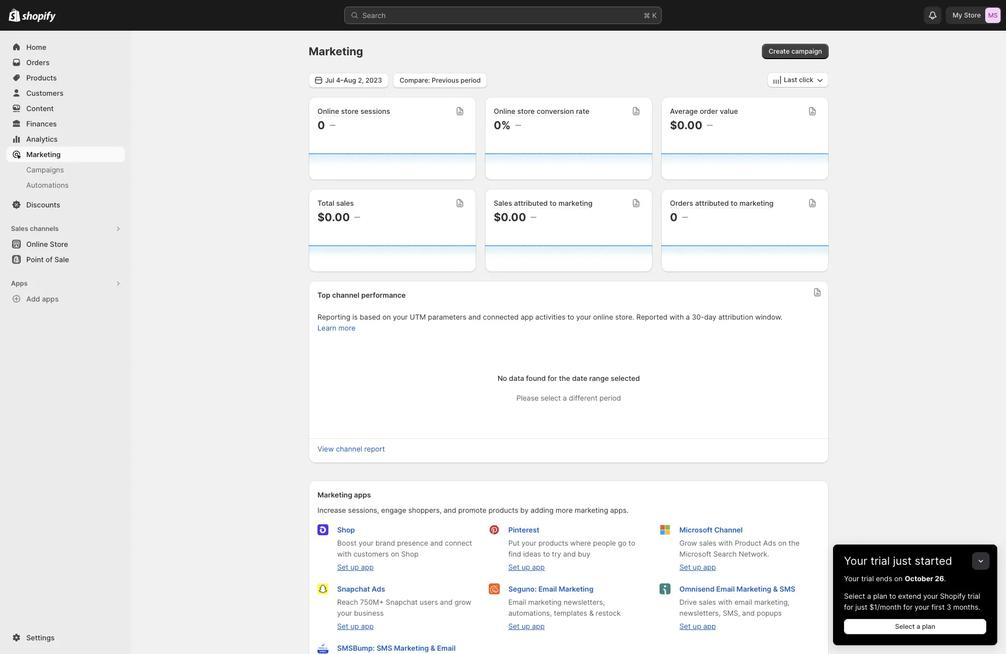 Task type: vqa. For each thing, say whether or not it's contained in the screenshot.


Task type: describe. For each thing, give the bounding box(es) containing it.
value
[[720, 107, 738, 116]]

marketing inside seguno: email marketing email marketing newsletters, automations, templates & restock set up app
[[528, 598, 562, 607]]

sales for sales attributed to marketing
[[494, 199, 512, 208]]

no change image for $0.00
[[531, 213, 537, 222]]

activities
[[536, 313, 566, 321]]

with inside "reporting is based on your utm parameters and connected app activities to your online store. reported with a 30-day attribution window. learn more"
[[670, 313, 684, 321]]

seguno:
[[509, 585, 537, 594]]

0 horizontal spatial for
[[548, 374, 557, 383]]

shopify image
[[22, 11, 56, 22]]

set inside pinterest put your products where people go to find ideas to try and buy set up app
[[509, 563, 520, 572]]

0 vertical spatial snapchat
[[337, 585, 370, 594]]

on inside shop boost your brand presence and connect with customers on shop set up app
[[391, 550, 399, 559]]

home
[[26, 43, 46, 51]]

your inside pinterest put your products where people go to find ideas to try and buy set up app
[[522, 539, 537, 548]]

online for 0
[[318, 107, 339, 116]]

shop boost your brand presence and connect with customers on shop set up app
[[337, 526, 472, 572]]

up inside microsoft channel grow sales with product ads on the microsoft search network. set up app
[[693, 563, 702, 572]]

your left "online"
[[577, 313, 591, 321]]

period inside dropdown button
[[461, 76, 481, 84]]

try
[[552, 550, 562, 559]]

months.
[[954, 603, 981, 612]]

set up app link for pinterest put your products where people go to find ideas to try and buy set up app
[[509, 563, 545, 572]]

email down seguno:
[[509, 598, 526, 607]]

up inside omnisend email marketing & sms drive sales with email marketing, newsletters, sms, and popups set up app
[[693, 622, 702, 631]]

increase
[[318, 506, 346, 515]]

content
[[26, 104, 54, 113]]

sales inside omnisend email marketing & sms drive sales with email marketing, newsletters, sms, and popups set up app
[[699, 598, 717, 607]]

omnisend email marketing & sms drive sales with email marketing, newsletters, sms, and popups set up app
[[680, 585, 796, 631]]

products
[[26, 73, 57, 82]]

no change image for order
[[707, 121, 713, 130]]

email inside omnisend email marketing & sms drive sales with email marketing, newsletters, sms, and popups set up app
[[717, 585, 735, 594]]

set inside microsoft channel grow sales with product ads on the microsoft search network. set up app
[[680, 563, 691, 572]]

0%
[[494, 119, 511, 132]]

plan for select a plan to extend your shopify trial for just $1/month for your first 3 months.
[[874, 592, 888, 601]]

1 horizontal spatial snapchat
[[386, 598, 418, 607]]

more inside "reporting is based on your utm parameters and connected app activities to your online store. reported with a 30-day attribution window. learn more"
[[339, 324, 356, 332]]

just inside select a plan to extend your shopify trial for just $1/month for your first 3 months.
[[856, 603, 868, 612]]

just inside dropdown button
[[893, 555, 912, 568]]

1 vertical spatial period
[[600, 394, 621, 403]]

last click button
[[768, 72, 829, 88]]

on inside "reporting is based on your utm parameters and connected app activities to your online store. reported with a 30-day attribution window. learn more"
[[383, 313, 391, 321]]

previous
[[432, 76, 459, 84]]

online store
[[26, 240, 68, 249]]

parameters
[[428, 313, 467, 321]]

the inside microsoft channel grow sales with product ads on the microsoft search network. set up app
[[789, 539, 800, 548]]

plan for select a plan
[[922, 623, 936, 631]]

your left first
[[915, 603, 930, 612]]

trial for just
[[871, 555, 890, 568]]

engage
[[381, 506, 407, 515]]

online store sessions
[[318, 107, 390, 116]]

your inside snapchat ads reach 750m+ snapchat users and grow your business set up app
[[337, 609, 352, 618]]

a right select
[[563, 394, 567, 403]]

up inside seguno: email marketing email marketing newsletters, automations, templates & restock set up app
[[522, 622, 530, 631]]

october
[[905, 574, 934, 583]]

click
[[799, 76, 814, 84]]

4–aug
[[336, 76, 356, 84]]

smsbump: sms marketing & email
[[337, 644, 456, 653]]

total sales
[[318, 199, 354, 208]]

& inside seguno: email marketing email marketing newsletters, automations, templates & restock set up app
[[589, 609, 594, 618]]

learn
[[318, 324, 337, 332]]

set up app link for snapchat ads reach 750m+ snapchat users and grow your business set up app
[[337, 622, 374, 631]]

2023
[[366, 76, 382, 84]]

and inside snapchat ads reach 750m+ snapchat users and grow your business set up app
[[440, 598, 453, 607]]

omnisend email marketing & sms link
[[680, 585, 796, 594]]

⌘ k
[[644, 11, 657, 20]]

customers
[[354, 550, 389, 559]]

finances link
[[7, 116, 125, 131]]

up inside shop boost your brand presence and connect with customers on shop set up app
[[351, 563, 359, 572]]

apps
[[11, 279, 28, 288]]

rate
[[576, 107, 590, 116]]

on inside your trial just started element
[[895, 574, 903, 583]]

automations link
[[7, 177, 125, 193]]

pinterest
[[509, 526, 540, 535]]

find
[[509, 550, 521, 559]]

my store image
[[986, 8, 1001, 23]]

orders attributed to marketing
[[670, 199, 774, 208]]

and inside pinterest put your products where people go to find ideas to try and buy set up app
[[564, 550, 576, 559]]

30-
[[692, 313, 705, 321]]

your trial just started button
[[834, 545, 998, 568]]

product
[[735, 539, 762, 548]]

newsletters, inside omnisend email marketing & sms drive sales with email marketing, newsletters, sms, and popups set up app
[[680, 609, 721, 618]]

on inside microsoft channel grow sales with product ads on the microsoft search network. set up app
[[779, 539, 787, 548]]

26
[[935, 574, 945, 583]]

select a plan
[[896, 623, 936, 631]]

online store button
[[0, 237, 131, 252]]

orders for orders attributed to marketing
[[670, 199, 694, 208]]

select for select a plan
[[896, 623, 915, 631]]

no change image for sales
[[354, 213, 360, 222]]

app inside snapchat ads reach 750m+ snapchat users and grow your business set up app
[[361, 622, 374, 631]]

put
[[509, 539, 520, 548]]

drive
[[680, 598, 697, 607]]

1 vertical spatial more
[[556, 506, 573, 515]]

$0.00 for sales
[[494, 211, 526, 224]]

my
[[953, 11, 963, 19]]

newsletters, inside seguno: email marketing email marketing newsletters, automations, templates & restock set up app
[[564, 598, 605, 607]]

& for sms
[[774, 585, 778, 594]]

promote
[[458, 506, 487, 515]]

0 vertical spatial sales
[[336, 199, 354, 208]]

email right seguno:
[[539, 585, 557, 594]]

set up app link for microsoft channel grow sales with product ads on the microsoft search network. set up app
[[680, 563, 716, 572]]

snapchat ads reach 750m+ snapchat users and grow your business set up app
[[337, 585, 472, 631]]

shopify image
[[9, 9, 20, 22]]

business
[[354, 609, 384, 618]]

different
[[569, 394, 598, 403]]

marketing,
[[755, 598, 790, 607]]

point
[[26, 255, 44, 264]]

online
[[593, 313, 614, 321]]

app inside microsoft channel grow sales with product ads on the microsoft search network. set up app
[[704, 563, 716, 572]]

ads inside microsoft channel grow sales with product ads on the microsoft search network. set up app
[[764, 539, 777, 548]]

0 vertical spatial the
[[559, 374, 571, 383]]

customers link
[[7, 85, 125, 101]]

your trial ends on october 26 .
[[844, 574, 947, 583]]

customers
[[26, 89, 63, 97]]

up inside snapchat ads reach 750m+ snapchat users and grow your business set up app
[[351, 622, 359, 631]]

set up app link for omnisend email marketing & sms drive sales with email marketing, newsletters, sms, and popups set up app
[[680, 622, 716, 631]]

⌘
[[644, 11, 651, 20]]

set up app link for seguno: email marketing email marketing newsletters, automations, templates & restock set up app
[[509, 622, 545, 631]]

campaigns link
[[7, 162, 125, 177]]

channel for view
[[336, 445, 362, 453]]

popups
[[757, 609, 782, 618]]

settings
[[26, 634, 55, 642]]

store for online store
[[50, 240, 68, 249]]

online inside button
[[26, 240, 48, 249]]

$1/month
[[870, 603, 902, 612]]

top channel performance
[[318, 291, 406, 300]]

online store conversion rate
[[494, 107, 590, 116]]

add apps button
[[7, 291, 125, 307]]

app inside omnisend email marketing & sms drive sales with email marketing, newsletters, sms, and popups set up app
[[704, 622, 716, 631]]

settings link
[[7, 630, 125, 646]]

marketing up jul in the left of the page
[[309, 45, 363, 58]]

$0.00 for average
[[670, 119, 703, 132]]

your trial just started element
[[834, 573, 998, 646]]

to inside select a plan to extend your shopify trial for just $1/month for your first 3 months.
[[890, 592, 897, 601]]

search inside microsoft channel grow sales with product ads on the microsoft search network. set up app
[[714, 550, 737, 559]]

select
[[541, 394, 561, 403]]

marketing down snapchat ads reach 750m+ snapchat users and grow your business set up app
[[394, 644, 429, 653]]

users
[[420, 598, 438, 607]]

report
[[364, 445, 385, 453]]

with inside microsoft channel grow sales with product ads on the microsoft search network. set up app
[[719, 539, 733, 548]]

create
[[769, 47, 790, 55]]

with inside shop boost your brand presence and connect with customers on shop set up app
[[337, 550, 352, 559]]

top
[[318, 291, 331, 300]]

increase sessions, engage shoppers, and promote products by adding more marketing apps.
[[318, 506, 629, 515]]

average
[[670, 107, 698, 116]]

select a plan to extend your shopify trial for just $1/month for your first 3 months.
[[844, 592, 981, 612]]

no
[[498, 374, 507, 383]]

sales channels button
[[7, 221, 125, 237]]

a inside "reporting is based on your utm parameters and connected app activities to your online store. reported with a 30-day attribution window. learn more"
[[686, 313, 690, 321]]



Task type: locate. For each thing, give the bounding box(es) containing it.
orders for orders
[[26, 58, 50, 67]]

smsbump:
[[337, 644, 375, 653]]

1 horizontal spatial apps
[[354, 491, 371, 499]]

& up marketing,
[[774, 585, 778, 594]]

automations
[[26, 181, 69, 189]]

store for my store
[[965, 11, 981, 19]]

no change image down sales attributed to marketing
[[531, 213, 537, 222]]

smsbump: sms marketing & email link
[[337, 644, 456, 653]]

0 for online
[[318, 119, 325, 132]]

0 horizontal spatial shop
[[337, 526, 355, 535]]

0 horizontal spatial search
[[363, 11, 386, 20]]

1 horizontal spatial online
[[318, 107, 339, 116]]

sale
[[54, 255, 69, 264]]

sales attributed to marketing
[[494, 199, 593, 208]]

channels
[[30, 225, 59, 233]]

conversion
[[537, 107, 574, 116]]

sms,
[[723, 609, 741, 618]]

and left promote
[[444, 506, 456, 515]]

1 horizontal spatial for
[[844, 603, 854, 612]]

0 horizontal spatial orders
[[26, 58, 50, 67]]

period right previous
[[461, 76, 481, 84]]

1 vertical spatial orders
[[670, 199, 694, 208]]

shop link
[[337, 526, 355, 535]]

app down automations,
[[532, 622, 545, 631]]

online up 0%
[[494, 107, 516, 116]]

marketing up increase on the left of page
[[318, 491, 352, 499]]

ads up 750m+
[[372, 585, 385, 594]]

your inside dropdown button
[[844, 555, 868, 568]]

channel inside button
[[336, 445, 362, 453]]

your up the "your trial ends on october 26 ."
[[844, 555, 868, 568]]

1 horizontal spatial newsletters,
[[680, 609, 721, 618]]

0 vertical spatial shop
[[337, 526, 355, 535]]

newsletters,
[[564, 598, 605, 607], [680, 609, 721, 618]]

1 your from the top
[[844, 555, 868, 568]]

set down drive
[[680, 622, 691, 631]]

sessions
[[361, 107, 390, 116]]

add apps
[[26, 295, 59, 303]]

people
[[593, 539, 616, 548]]

0 vertical spatial apps
[[42, 295, 59, 303]]

& left restock
[[589, 609, 594, 618]]

go
[[618, 539, 627, 548]]

on right the based
[[383, 313, 391, 321]]

extend
[[899, 592, 922, 601]]

app inside pinterest put your products where people go to find ideas to try and buy set up app
[[532, 563, 545, 572]]

& for email
[[431, 644, 436, 653]]

1 attributed from the left
[[514, 199, 548, 208]]

a left 30-
[[686, 313, 690, 321]]

your left 'utm'
[[393, 313, 408, 321]]

1 vertical spatial channel
[[336, 445, 362, 453]]

1 vertical spatial products
[[539, 539, 569, 548]]

app left activities
[[521, 313, 534, 321]]

set down boost
[[337, 563, 349, 572]]

email
[[539, 585, 557, 594], [717, 585, 735, 594], [509, 598, 526, 607], [437, 644, 456, 653]]

apps up sessions,
[[354, 491, 371, 499]]

0 horizontal spatial &
[[431, 644, 436, 653]]

channel right view
[[336, 445, 362, 453]]

a inside select a plan to extend your shopify trial for just $1/month for your first 3 months.
[[868, 592, 872, 601]]

marketing down the analytics
[[26, 150, 61, 159]]

1 horizontal spatial sms
[[780, 585, 796, 594]]

and down the 'email'
[[743, 609, 755, 618]]

plan inside select a plan to extend your shopify trial for just $1/month for your first 3 months.
[[874, 592, 888, 601]]

channel for top
[[332, 291, 360, 300]]

shop down presence
[[401, 550, 419, 559]]

templates
[[554, 609, 587, 618]]

email up the 'email'
[[717, 585, 735, 594]]

where
[[571, 539, 591, 548]]

point of sale
[[26, 255, 69, 264]]

ads inside snapchat ads reach 750m+ snapchat users and grow your business set up app
[[372, 585, 385, 594]]

1 vertical spatial plan
[[922, 623, 936, 631]]

restock
[[596, 609, 621, 618]]

0 horizontal spatial select
[[844, 592, 866, 601]]

1 vertical spatial store
[[50, 240, 68, 249]]

0 vertical spatial more
[[339, 324, 356, 332]]

discounts
[[26, 200, 60, 209]]

with left 30-
[[670, 313, 684, 321]]

& inside omnisend email marketing & sms drive sales with email marketing, newsletters, sms, and popups set up app
[[774, 585, 778, 594]]

0 vertical spatial channel
[[332, 291, 360, 300]]

channel right top at the top
[[332, 291, 360, 300]]

day
[[705, 313, 717, 321]]

1 vertical spatial search
[[714, 550, 737, 559]]

apps inside button
[[42, 295, 59, 303]]

with inside omnisend email marketing & sms drive sales with email marketing, newsletters, sms, and popups set up app
[[719, 598, 733, 607]]

&
[[774, 585, 778, 594], [589, 609, 594, 618], [431, 644, 436, 653]]

0 horizontal spatial newsletters,
[[564, 598, 605, 607]]

sessions,
[[348, 506, 379, 515]]

compare:
[[400, 76, 430, 84]]

2 horizontal spatial &
[[774, 585, 778, 594]]

attribution
[[719, 313, 754, 321]]

email
[[735, 598, 753, 607]]

and inside omnisend email marketing & sms drive sales with email marketing, newsletters, sms, and popups set up app
[[743, 609, 755, 618]]

select for select a plan to extend your shopify trial for just $1/month for your first 3 months.
[[844, 592, 866, 601]]

1 vertical spatial sales
[[700, 539, 717, 548]]

no change image
[[330, 121, 336, 130], [515, 121, 521, 130], [531, 213, 537, 222]]

2 horizontal spatial no change image
[[707, 121, 713, 130]]

0 vertical spatial search
[[363, 11, 386, 20]]

1 vertical spatial snapchat
[[386, 598, 418, 607]]

finances
[[26, 119, 57, 128]]

store right "my"
[[965, 11, 981, 19]]

last
[[784, 76, 798, 84]]

grow
[[455, 598, 472, 607]]

0 vertical spatial newsletters,
[[564, 598, 605, 607]]

up inside pinterest put your products where people go to find ideas to try and buy set up app
[[522, 563, 530, 572]]

2 horizontal spatial online
[[494, 107, 516, 116]]

0 horizontal spatial store
[[341, 107, 359, 116]]

1 vertical spatial the
[[789, 539, 800, 548]]

the left date
[[559, 374, 571, 383]]

set up app link down automations,
[[509, 622, 545, 631]]

home link
[[7, 39, 125, 55]]

0 horizontal spatial period
[[461, 76, 481, 84]]

apps button
[[7, 276, 125, 291]]

0 vertical spatial just
[[893, 555, 912, 568]]

set up app link down the ideas
[[509, 563, 545, 572]]

utm
[[410, 313, 426, 321]]

on right ends at the bottom of page
[[895, 574, 903, 583]]

no change image for 0%
[[515, 121, 521, 130]]

select
[[844, 592, 866, 601], [896, 623, 915, 631]]

online down jul in the left of the page
[[318, 107, 339, 116]]

pinterest link
[[509, 526, 540, 535]]

view
[[318, 445, 334, 453]]

2 vertical spatial trial
[[968, 592, 981, 601]]

set inside seguno: email marketing email marketing newsletters, automations, templates & restock set up app
[[509, 622, 520, 631]]

snapchat up reach
[[337, 585, 370, 594]]

0 vertical spatial sms
[[780, 585, 796, 594]]

0 vertical spatial microsoft
[[680, 526, 713, 535]]

your up customers
[[359, 539, 374, 548]]

1 horizontal spatial orders
[[670, 199, 694, 208]]

no change image right 0%
[[515, 121, 521, 130]]

0 horizontal spatial attributed
[[514, 199, 548, 208]]

started
[[915, 555, 953, 568]]

1 vertical spatial trial
[[862, 574, 874, 583]]

1 horizontal spatial store
[[518, 107, 535, 116]]

no change image down "online store sessions"
[[330, 121, 336, 130]]

0 vertical spatial products
[[489, 506, 519, 515]]

just left the $1/month
[[856, 603, 868, 612]]

0 vertical spatial plan
[[874, 592, 888, 601]]

1 horizontal spatial just
[[893, 555, 912, 568]]

create campaign
[[769, 47, 823, 55]]

store left the sessions
[[341, 107, 359, 116]]

select inside select a plan to extend your shopify trial for just $1/month for your first 3 months.
[[844, 592, 866, 601]]

set inside snapchat ads reach 750m+ snapchat users and grow your business set up app
[[337, 622, 349, 631]]

0 vertical spatial &
[[774, 585, 778, 594]]

sales right total
[[336, 199, 354, 208]]

selected
[[611, 374, 640, 383]]

app inside shop boost your brand presence and connect with customers on shop set up app
[[361, 563, 374, 572]]

store for 0
[[341, 107, 359, 116]]

0 horizontal spatial snapchat
[[337, 585, 370, 594]]

orders
[[26, 58, 50, 67], [670, 199, 694, 208]]

a down select a plan to extend your shopify trial for just $1/month for your first 3 months.
[[917, 623, 921, 631]]

up down the ideas
[[522, 563, 530, 572]]

sales down omnisend
[[699, 598, 717, 607]]

1 vertical spatial sms
[[377, 644, 392, 653]]

1 horizontal spatial more
[[556, 506, 573, 515]]

snapchat left users
[[386, 598, 418, 607]]

0
[[318, 119, 325, 132], [670, 211, 678, 224]]

2 horizontal spatial no change image
[[531, 213, 537, 222]]

trial left ends at the bottom of page
[[862, 574, 874, 583]]

and inside "reporting is based on your utm parameters and connected app activities to your online store. reported with a 30-day attribution window. learn more"
[[469, 313, 481, 321]]

1 horizontal spatial plan
[[922, 623, 936, 631]]

analytics link
[[7, 131, 125, 147]]

0 horizontal spatial sales
[[11, 225, 28, 233]]

0 vertical spatial period
[[461, 76, 481, 84]]

your
[[393, 313, 408, 321], [577, 313, 591, 321], [359, 539, 374, 548], [522, 539, 537, 548], [924, 592, 939, 601], [915, 603, 930, 612], [337, 609, 352, 618]]

my store
[[953, 11, 981, 19]]

1 horizontal spatial store
[[965, 11, 981, 19]]

period down range at the right of page
[[600, 394, 621, 403]]

plan up the $1/month
[[874, 592, 888, 601]]

apps for marketing apps
[[354, 491, 371, 499]]

total
[[318, 199, 334, 208]]

up down automations,
[[522, 622, 530, 631]]

trial up ends at the bottom of page
[[871, 555, 890, 568]]

2 vertical spatial sales
[[699, 598, 717, 607]]

0 horizontal spatial plan
[[874, 592, 888, 601]]

2 your from the top
[[844, 574, 860, 583]]

1 vertical spatial microsoft
[[680, 550, 712, 559]]

your down reach
[[337, 609, 352, 618]]

set down reach
[[337, 622, 349, 631]]

set inside omnisend email marketing & sms drive sales with email marketing, newsletters, sms, and popups set up app
[[680, 622, 691, 631]]

reporting is based on your utm parameters and connected app activities to your online store. reported with a 30-day attribution window. learn more
[[318, 313, 783, 332]]

marketing apps
[[318, 491, 371, 499]]

more right adding
[[556, 506, 573, 515]]

2 microsoft from the top
[[680, 550, 712, 559]]

no change image
[[707, 121, 713, 130], [354, 213, 360, 222], [682, 213, 688, 222]]

marketing inside omnisend email marketing & sms drive sales with email marketing, newsletters, sms, and popups set up app
[[737, 585, 772, 594]]

0 vertical spatial sales
[[494, 199, 512, 208]]

0 horizontal spatial sms
[[377, 644, 392, 653]]

1 horizontal spatial shop
[[401, 550, 419, 559]]

1 horizontal spatial attributed
[[695, 199, 729, 208]]

sms right smsbump:
[[377, 644, 392, 653]]

0 horizontal spatial store
[[50, 240, 68, 249]]

set up app link down business
[[337, 622, 374, 631]]

store inside button
[[50, 240, 68, 249]]

last click
[[784, 76, 814, 84]]

of
[[46, 255, 53, 264]]

no data found for the date range selected
[[498, 374, 640, 383]]

marketing inside seguno: email marketing email marketing newsletters, automations, templates & restock set up app
[[559, 585, 594, 594]]

apps right the add
[[42, 295, 59, 303]]

online store link
[[7, 237, 125, 252]]

1 vertical spatial your
[[844, 574, 860, 583]]

1 microsoft from the top
[[680, 526, 713, 535]]

for right found
[[548, 374, 557, 383]]

0 down "online store sessions"
[[318, 119, 325, 132]]

to inside "reporting is based on your utm parameters and connected app activities to your online store. reported with a 30-day attribution window. learn more"
[[568, 313, 575, 321]]

a up the $1/month
[[868, 592, 872, 601]]

your for your trial ends on october 26 .
[[844, 574, 860, 583]]

for
[[548, 374, 557, 383], [844, 603, 854, 612], [904, 603, 913, 612]]

0 horizontal spatial $0.00
[[318, 211, 350, 224]]

0 vertical spatial your
[[844, 555, 868, 568]]

trial inside select a plan to extend your shopify trial for just $1/month for your first 3 months.
[[968, 592, 981, 601]]

1 vertical spatial sales
[[11, 225, 28, 233]]

up up omnisend
[[693, 563, 702, 572]]

attributed for $0.00
[[514, 199, 548, 208]]

more
[[339, 324, 356, 332], [556, 506, 573, 515]]

1 horizontal spatial no change image
[[515, 121, 521, 130]]

1 horizontal spatial no change image
[[682, 213, 688, 222]]

with up sms,
[[719, 598, 733, 607]]

trial inside "your trial just started" dropdown button
[[871, 555, 890, 568]]

1 vertical spatial &
[[589, 609, 594, 618]]

up down customers
[[351, 563, 359, 572]]

2 horizontal spatial $0.00
[[670, 119, 703, 132]]

your inside shop boost your brand presence and connect with customers on shop set up app
[[359, 539, 374, 548]]

create campaign button
[[762, 44, 829, 59]]

no change image for 0
[[330, 121, 336, 130]]

sales for sales channels
[[11, 225, 28, 233]]

marketing up templates
[[559, 585, 594, 594]]

analytics
[[26, 135, 58, 143]]

automations,
[[509, 609, 552, 618]]

0 vertical spatial trial
[[871, 555, 890, 568]]

0 horizontal spatial products
[[489, 506, 519, 515]]

discounts link
[[7, 197, 125, 212]]

no change image for attributed
[[682, 213, 688, 222]]

snapchat ads link
[[337, 585, 385, 594]]

marketing up the 'email'
[[737, 585, 772, 594]]

store left conversion on the right top of the page
[[518, 107, 535, 116]]

set up app link for shop boost your brand presence and connect with customers on shop set up app
[[337, 563, 374, 572]]

0 vertical spatial store
[[965, 11, 981, 19]]

store for 0%
[[518, 107, 535, 116]]

on down the brand
[[391, 550, 399, 559]]

and inside shop boost your brand presence and connect with customers on shop set up app
[[430, 539, 443, 548]]

sales
[[494, 199, 512, 208], [11, 225, 28, 233]]

online up point
[[26, 240, 48, 249]]

1 horizontal spatial search
[[714, 550, 737, 559]]

1 horizontal spatial the
[[789, 539, 800, 548]]

sales inside microsoft channel grow sales with product ads on the microsoft search network. set up app
[[700, 539, 717, 548]]

your up first
[[924, 592, 939, 601]]

$0.00 down sales attributed to marketing
[[494, 211, 526, 224]]

your up the ideas
[[522, 539, 537, 548]]

plan down first
[[922, 623, 936, 631]]

store up sale
[[50, 240, 68, 249]]

1 store from the left
[[341, 107, 359, 116]]

jul 4–aug 2, 2023
[[325, 76, 382, 84]]

attributed for 0
[[695, 199, 729, 208]]

2 attributed from the left
[[695, 199, 729, 208]]

0 vertical spatial select
[[844, 592, 866, 601]]

1 horizontal spatial $0.00
[[494, 211, 526, 224]]

email down the grow
[[437, 644, 456, 653]]

1 vertical spatial select
[[896, 623, 915, 631]]

please
[[517, 394, 539, 403]]

shop up boost
[[337, 526, 355, 535]]

app inside seguno: email marketing email marketing newsletters, automations, templates & restock set up app
[[532, 622, 545, 631]]

0 vertical spatial 0
[[318, 119, 325, 132]]

0 for orders
[[670, 211, 678, 224]]

trial for ends
[[862, 574, 874, 583]]

ads up the network.
[[764, 539, 777, 548]]

app down the ideas
[[532, 563, 545, 572]]

buy
[[578, 550, 591, 559]]

presence
[[397, 539, 428, 548]]

0 horizontal spatial no change image
[[330, 121, 336, 130]]

and right the try
[[564, 550, 576, 559]]

window.
[[756, 313, 783, 321]]

by
[[521, 506, 529, 515]]

set down "find"
[[509, 563, 520, 572]]

set down automations,
[[509, 622, 520, 631]]

apps for add apps
[[42, 295, 59, 303]]

newsletters, down drive
[[680, 609, 721, 618]]

sales channels
[[11, 225, 59, 233]]

0 vertical spatial ads
[[764, 539, 777, 548]]

select down select a plan to extend your shopify trial for just $1/month for your first 3 months.
[[896, 623, 915, 631]]

2 vertical spatial &
[[431, 644, 436, 653]]

and left connected at the top of the page
[[469, 313, 481, 321]]

view channel report
[[318, 445, 385, 453]]

point of sale button
[[0, 252, 131, 267]]

range
[[590, 374, 609, 383]]

shop
[[337, 526, 355, 535], [401, 550, 419, 559]]

set up app link up omnisend
[[680, 563, 716, 572]]

1 vertical spatial ads
[[372, 585, 385, 594]]

trial up 'months.'
[[968, 592, 981, 601]]

0 horizontal spatial more
[[339, 324, 356, 332]]

app down business
[[361, 622, 374, 631]]

1 horizontal spatial period
[[600, 394, 621, 403]]

set down grow
[[680, 563, 691, 572]]

1 vertical spatial newsletters,
[[680, 609, 721, 618]]

0 vertical spatial orders
[[26, 58, 50, 67]]

0 horizontal spatial no change image
[[354, 213, 360, 222]]

0 horizontal spatial online
[[26, 240, 48, 249]]

app up omnisend
[[704, 563, 716, 572]]

products inside pinterest put your products where people go to find ideas to try and buy set up app
[[539, 539, 569, 548]]

your left ends at the bottom of page
[[844, 574, 860, 583]]

0 horizontal spatial ads
[[372, 585, 385, 594]]

campaign
[[792, 47, 823, 55]]

& down users
[[431, 644, 436, 653]]

compare: previous period
[[400, 76, 481, 84]]

1 horizontal spatial ads
[[764, 539, 777, 548]]

0 horizontal spatial 0
[[318, 119, 325, 132]]

the
[[559, 374, 571, 383], [789, 539, 800, 548]]

seguno: email marketing link
[[509, 585, 594, 594]]

app down omnisend
[[704, 622, 716, 631]]

1 horizontal spatial 0
[[670, 211, 678, 224]]

pinterest put your products where people go to find ideas to try and buy set up app
[[509, 526, 636, 572]]

for left the $1/month
[[844, 603, 854, 612]]

sales down microsoft channel link
[[700, 539, 717, 548]]

sms inside omnisend email marketing & sms drive sales with email marketing, newsletters, sms, and popups set up app
[[780, 585, 796, 594]]

products up the try
[[539, 539, 569, 548]]

online for 0%
[[494, 107, 516, 116]]

and left the grow
[[440, 598, 453, 607]]

$0.00 for total
[[318, 211, 350, 224]]

sales inside button
[[11, 225, 28, 233]]

2 horizontal spatial for
[[904, 603, 913, 612]]

set inside shop boost your brand presence and connect with customers on shop set up app
[[337, 563, 349, 572]]

set
[[337, 563, 349, 572], [509, 563, 520, 572], [680, 563, 691, 572], [337, 622, 349, 631], [509, 622, 520, 631], [680, 622, 691, 631]]

k
[[653, 11, 657, 20]]

microsoft down grow
[[680, 550, 712, 559]]

2 store from the left
[[518, 107, 535, 116]]

0 horizontal spatial just
[[856, 603, 868, 612]]

app inside "reporting is based on your utm parameters and connected app activities to your online store. reported with a 30-day attribution window. learn more"
[[521, 313, 534, 321]]

1 vertical spatial apps
[[354, 491, 371, 499]]

set up app link down drive
[[680, 622, 716, 631]]

just up the "your trial ends on october 26 ."
[[893, 555, 912, 568]]

microsoft up grow
[[680, 526, 713, 535]]

your for your trial just started
[[844, 555, 868, 568]]

for down "extend"
[[904, 603, 913, 612]]

1 horizontal spatial &
[[589, 609, 594, 618]]



